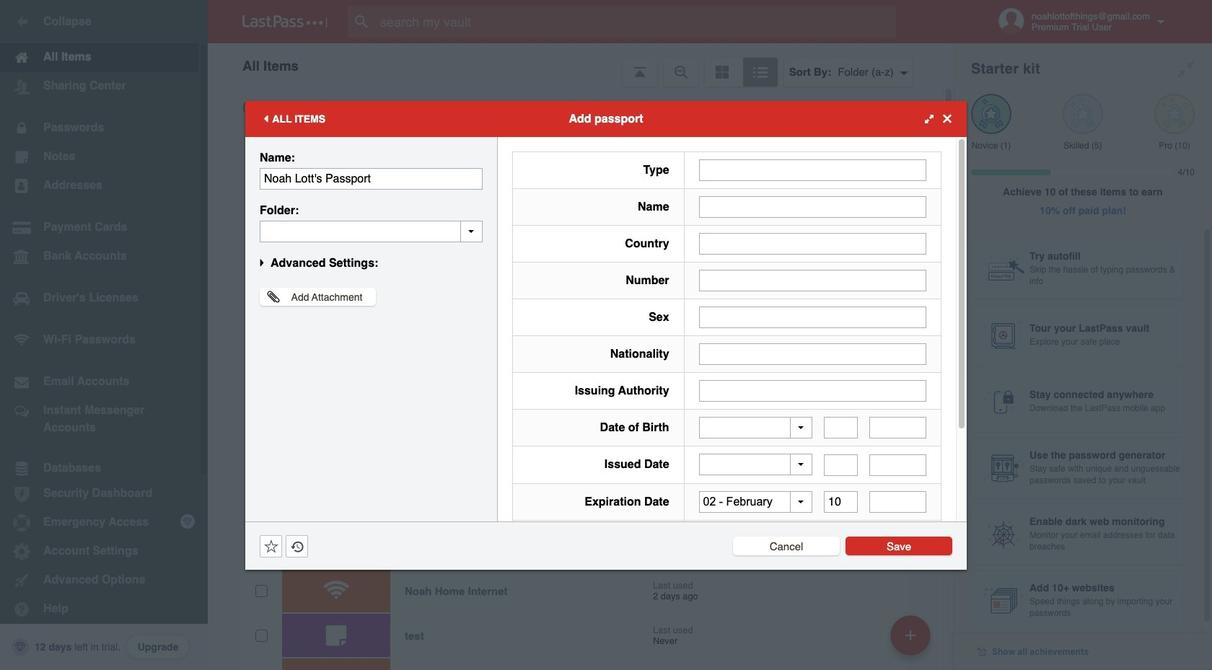 Task type: locate. For each thing, give the bounding box(es) containing it.
dialog
[[245, 101, 967, 626]]

None text field
[[260, 168, 483, 189], [260, 220, 483, 242], [824, 417, 858, 439], [824, 491, 858, 513], [260, 168, 483, 189], [260, 220, 483, 242], [824, 417, 858, 439], [824, 491, 858, 513]]

None text field
[[699, 159, 926, 181], [699, 196, 926, 218], [699, 233, 926, 254], [699, 269, 926, 291], [699, 306, 926, 328], [699, 343, 926, 365], [699, 380, 926, 402], [870, 417, 926, 439], [824, 454, 858, 476], [870, 454, 926, 476], [870, 491, 926, 513], [699, 159, 926, 181], [699, 196, 926, 218], [699, 233, 926, 254], [699, 269, 926, 291], [699, 306, 926, 328], [699, 343, 926, 365], [699, 380, 926, 402], [870, 417, 926, 439], [824, 454, 858, 476], [870, 454, 926, 476], [870, 491, 926, 513]]

vault options navigation
[[208, 43, 954, 87]]

lastpass image
[[242, 15, 328, 28]]

new item image
[[906, 630, 916, 640]]



Task type: describe. For each thing, give the bounding box(es) containing it.
search my vault text field
[[348, 6, 924, 38]]

new item navigation
[[885, 611, 939, 670]]

main navigation navigation
[[0, 0, 208, 670]]

Search search field
[[348, 6, 924, 38]]



